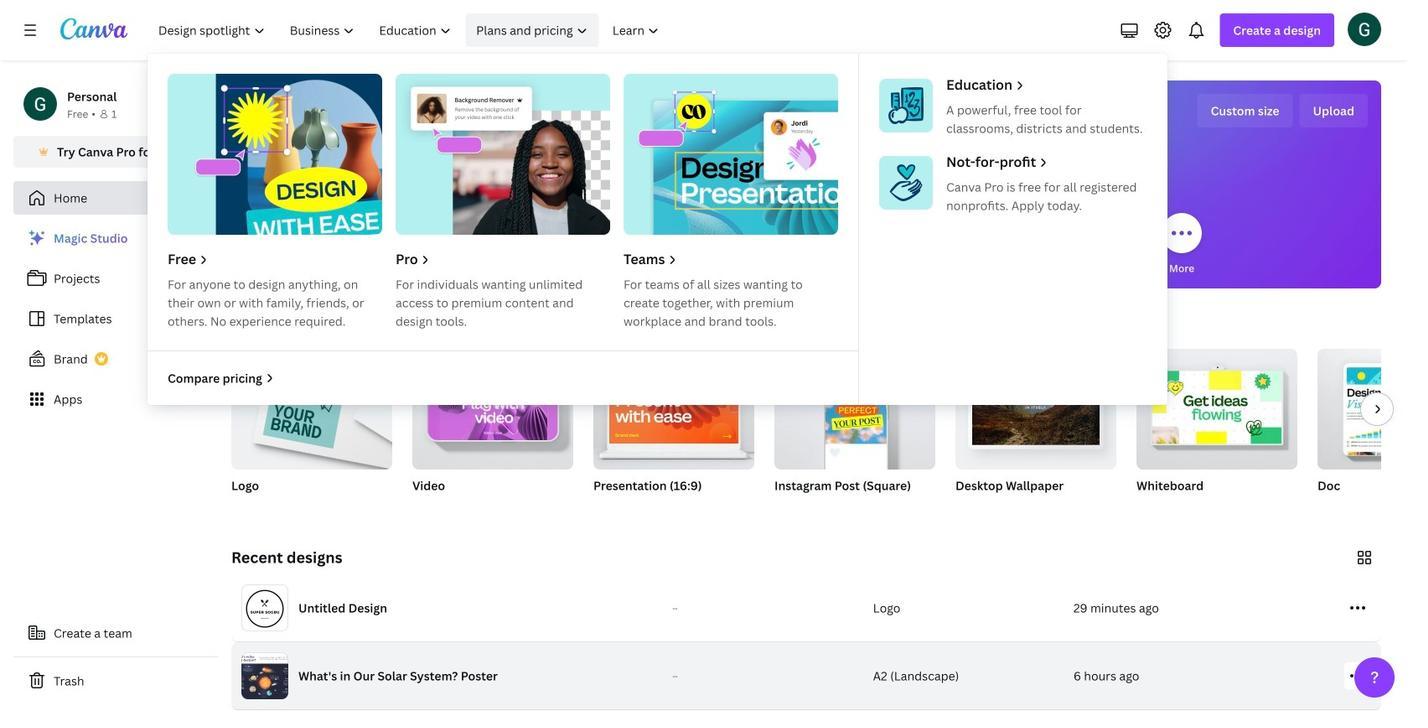 Task type: locate. For each thing, give the bounding box(es) containing it.
group
[[1137, 342, 1298, 515], [1137, 342, 1298, 470], [231, 349, 392, 515], [231, 349, 392, 470], [413, 349, 574, 515], [413, 349, 574, 470], [594, 349, 755, 515], [594, 349, 755, 470], [775, 349, 936, 515], [775, 349, 936, 470], [956, 349, 1117, 515], [1318, 349, 1409, 515], [1318, 349, 1409, 470]]

greg robinson image
[[1348, 12, 1382, 46]]

top level navigation element
[[148, 13, 1168, 405]]

menu
[[148, 54, 1168, 405]]

None search field
[[555, 156, 1058, 190]]

list
[[13, 221, 218, 416]]



Task type: vqa. For each thing, say whether or not it's contained in the screenshot.
MOVE FAST & COLLABORATE SEAMLESSLY
no



